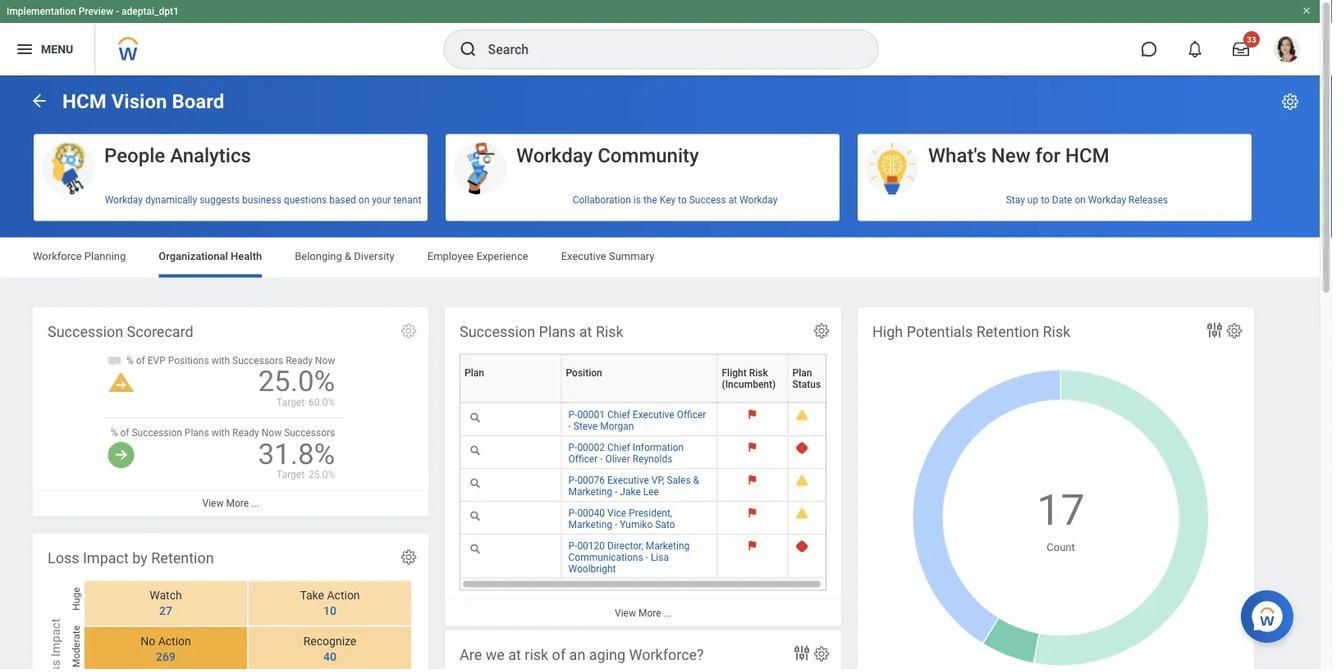 Task type: locate. For each thing, give the bounding box(es) containing it.
1 plan from the left
[[465, 367, 484, 379]]

0 horizontal spatial risk
[[596, 323, 624, 341]]

...
[[251, 498, 259, 510], [664, 608, 672, 620]]

27
[[159, 605, 172, 618]]

0 horizontal spatial retention
[[151, 550, 214, 567]]

0 horizontal spatial plans
[[185, 428, 209, 439]]

& inside p-00076 executive vp, sales & marketing - jake lee
[[693, 475, 699, 487]]

view more ... link
[[33, 490, 429, 517], [445, 600, 841, 627]]

1 vertical spatial at
[[579, 323, 592, 341]]

p- down 'steve'
[[569, 442, 577, 454]]

marketing
[[569, 487, 612, 498], [569, 519, 612, 531], [646, 541, 690, 552]]

workday dynamically suggests business questions based on your tenant link
[[34, 188, 428, 213]]

succession scorecard
[[48, 323, 193, 341]]

25.0% up 31.8%
[[258, 365, 335, 399]]

view inside succession plans at risk element
[[615, 608, 636, 620]]

1 vertical spatial %
[[111, 428, 118, 439]]

0 horizontal spatial to
[[678, 195, 687, 206]]

menu button
[[0, 23, 95, 76]]

1 horizontal spatial plans
[[539, 323, 576, 341]]

officer up the 00076
[[569, 454, 598, 465]]

target inside 25.0% target 60.0%
[[277, 397, 305, 409]]

00040
[[577, 508, 605, 519]]

0 vertical spatial of
[[136, 355, 145, 367]]

0 horizontal spatial of
[[120, 428, 129, 439]]

0 horizontal spatial &
[[345, 250, 351, 263]]

action up the 10
[[327, 589, 360, 603]]

1 horizontal spatial on
[[1075, 195, 1086, 206]]

more down % of succession plans with ready now successors
[[226, 498, 249, 510]]

1 with from the top
[[212, 355, 230, 367]]

p- inside p-00120 director, marketing communications - lisa woolbright
[[569, 541, 577, 552]]

0 vertical spatial ...
[[251, 498, 259, 510]]

1 vertical spatial ...
[[664, 608, 672, 620]]

more inside succession plans at risk element
[[639, 608, 661, 620]]

& right sales
[[693, 475, 699, 487]]

0 horizontal spatial officer
[[569, 454, 598, 465]]

chief down morgan
[[608, 442, 630, 454]]

2 horizontal spatial at
[[729, 195, 737, 206]]

target inside 31.8% target 25.0%
[[277, 469, 305, 481]]

people analytics
[[104, 144, 251, 167]]

hcm right for
[[1066, 144, 1110, 167]]

p- inside p-00002 chief information officer - oliver reynolds
[[569, 442, 577, 454]]

business
[[242, 195, 281, 206]]

p- up 00002
[[569, 409, 577, 421]]

vice
[[608, 508, 627, 519]]

p-00002 chief information officer - oliver reynolds link
[[569, 439, 684, 465]]

succession
[[48, 323, 123, 341], [460, 323, 535, 341], [132, 428, 182, 439]]

chief
[[608, 409, 630, 421], [608, 442, 630, 454]]

plan inside button
[[465, 367, 484, 379]]

1 vertical spatial executive
[[633, 409, 675, 421]]

chief right 00001
[[608, 409, 630, 421]]

1 horizontal spatial hcm
[[1066, 144, 1110, 167]]

succession plans at risk
[[460, 323, 624, 341]]

watch
[[150, 589, 182, 603]]

0 horizontal spatial plan
[[465, 367, 484, 379]]

at up position
[[579, 323, 592, 341]]

1 vertical spatial view more ... link
[[445, 600, 841, 627]]

1 vertical spatial ready
[[232, 428, 259, 439]]

0 vertical spatial view more ... link
[[33, 490, 429, 517]]

p- up 00040 at the bottom left of the page
[[569, 475, 577, 487]]

at for risk
[[508, 647, 521, 664]]

... down 31.8% target 25.0%
[[251, 498, 259, 510]]

0 vertical spatial %
[[126, 355, 134, 367]]

view more ... link down % of succession plans with ready now successors
[[33, 490, 429, 517]]

0 vertical spatial plans
[[539, 323, 576, 341]]

at inside collaboration is the key to success at workday link
[[729, 195, 737, 206]]

1 horizontal spatial view more ... link
[[445, 600, 841, 627]]

notifications large image
[[1187, 41, 1204, 57]]

chief inside p-00001 chief executive officer - steve morgan
[[608, 409, 630, 421]]

executive inside p-00076 executive vp, sales & marketing - jake lee
[[608, 475, 649, 487]]

1 horizontal spatial plan
[[793, 367, 812, 379]]

1 to from the left
[[678, 195, 687, 206]]

1 vertical spatial now
[[262, 428, 282, 439]]

officer inside p-00002 chief information officer - oliver reynolds
[[569, 454, 598, 465]]

view more ... inside succession scorecard element
[[202, 498, 259, 510]]

view up aging
[[615, 608, 636, 620]]

at right we
[[508, 647, 521, 664]]

view more ... link for succession scorecard
[[33, 490, 429, 517]]

on
[[359, 195, 370, 206], [1075, 195, 1086, 206]]

marketing inside p-00040 vice president, marketing - yumiko sato
[[569, 519, 612, 531]]

% up the neutral warning image
[[126, 355, 134, 367]]

1 horizontal spatial view
[[615, 608, 636, 620]]

configure high potentials retention risk image
[[1226, 322, 1244, 340]]

steve
[[574, 421, 598, 432]]

% for % of succession plans with ready now successors
[[111, 428, 118, 439]]

plans down positions
[[185, 428, 209, 439]]

is
[[634, 195, 641, 206]]

dynamically
[[145, 195, 197, 206]]

1 horizontal spatial now
[[315, 355, 335, 367]]

sales
[[667, 475, 691, 487]]

configure and view chart data image
[[1205, 321, 1225, 340]]

take action 10
[[300, 589, 360, 618]]

marketing down sato
[[646, 541, 690, 552]]

action inside take action 10
[[327, 589, 360, 603]]

what's new for hcm
[[928, 144, 1110, 167]]

target for 31.8%
[[277, 469, 305, 481]]

executive up information
[[633, 409, 675, 421]]

1 target from the top
[[277, 397, 305, 409]]

00001
[[577, 409, 605, 421]]

position
[[566, 367, 602, 379]]

1 horizontal spatial ...
[[664, 608, 672, 620]]

neutral warning image
[[108, 373, 134, 393]]

configure succession plans at risk image
[[813, 322, 831, 340]]

1 vertical spatial hcm
[[1066, 144, 1110, 167]]

2 target from the top
[[277, 469, 305, 481]]

0 vertical spatial view more ...
[[202, 498, 259, 510]]

analytics
[[170, 144, 251, 167]]

1 vertical spatial retention
[[151, 550, 214, 567]]

workday
[[516, 144, 593, 167], [105, 195, 143, 206], [740, 195, 778, 206], [1088, 195, 1126, 206]]

& left diversity
[[345, 250, 351, 263]]

chief for 00002
[[608, 442, 630, 454]]

chief for 00001
[[608, 409, 630, 421]]

- inside p-00002 chief information officer - oliver reynolds
[[600, 454, 603, 465]]

with down % of evp positions with successors ready now
[[212, 428, 230, 439]]

target left 60.0%
[[277, 397, 305, 409]]

1 vertical spatial &
[[693, 475, 699, 487]]

search image
[[458, 39, 478, 59]]

of left 'evp'
[[136, 355, 145, 367]]

1 chief from the top
[[608, 409, 630, 421]]

0 vertical spatial officer
[[677, 409, 706, 421]]

plan inside plan status
[[793, 367, 812, 379]]

33
[[1247, 34, 1257, 44]]

view for succession plans at risk
[[615, 608, 636, 620]]

implementation
[[7, 6, 76, 17]]

now down 25.0% target 60.0%
[[262, 428, 282, 439]]

to
[[678, 195, 687, 206], [1041, 195, 1050, 206]]

25.0% down 60.0%
[[309, 469, 335, 481]]

- inside p-00040 vice president, marketing - yumiko sato
[[615, 519, 618, 531]]

view
[[202, 498, 224, 510], [615, 608, 636, 620]]

2 with from the top
[[212, 428, 230, 439]]

1 vertical spatial with
[[212, 428, 230, 439]]

0 vertical spatial successors
[[232, 355, 283, 367]]

risk
[[596, 323, 624, 341], [1043, 323, 1071, 341], [749, 367, 768, 379]]

view more ... up workforce?
[[615, 608, 672, 620]]

3 p- from the top
[[569, 475, 577, 487]]

p-00001 chief executive officer - steve morgan
[[569, 409, 706, 432]]

risk inside the high potentials retention risk element
[[1043, 323, 1071, 341]]

0 vertical spatial marketing
[[569, 487, 612, 498]]

moderate
[[71, 627, 82, 668]]

1 horizontal spatial more
[[639, 608, 661, 620]]

- left jake
[[615, 487, 618, 498]]

p- inside p-00040 vice president, marketing - yumiko sato
[[569, 508, 577, 519]]

executive down oliver
[[608, 475, 649, 487]]

p-
[[569, 409, 577, 421], [569, 442, 577, 454], [569, 475, 577, 487], [569, 508, 577, 519], [569, 541, 577, 552]]

positions
[[168, 355, 209, 367]]

1 vertical spatial of
[[120, 428, 129, 439]]

% up neutral good image on the bottom left of page
[[111, 428, 118, 439]]

0 vertical spatial at
[[729, 195, 737, 206]]

- for p-00120 director, marketing communications - lisa woolbright
[[646, 552, 648, 564]]

1 horizontal spatial at
[[579, 323, 592, 341]]

0 vertical spatial now
[[315, 355, 335, 367]]

retention up watch
[[151, 550, 214, 567]]

evp
[[148, 355, 166, 367]]

0 horizontal spatial ready
[[232, 428, 259, 439]]

0 vertical spatial action
[[327, 589, 360, 603]]

1 horizontal spatial to
[[1041, 195, 1050, 206]]

2 horizontal spatial risk
[[1043, 323, 1071, 341]]

ready down 25.0% target 60.0%
[[232, 428, 259, 439]]

% of succession plans with ready now successors
[[111, 428, 335, 439]]

plan
[[465, 367, 484, 379], [793, 367, 812, 379]]

1 horizontal spatial %
[[126, 355, 134, 367]]

... inside succession scorecard element
[[251, 498, 259, 510]]

marketing inside p-00120 director, marketing communications - lisa woolbright
[[646, 541, 690, 552]]

0 horizontal spatial ...
[[251, 498, 259, 510]]

releases
[[1129, 195, 1168, 206]]

configure this page image
[[1281, 92, 1300, 112]]

workday left releases
[[1088, 195, 1126, 206]]

based
[[329, 195, 356, 206]]

2 plan from the left
[[793, 367, 812, 379]]

1 horizontal spatial &
[[693, 475, 699, 487]]

1 horizontal spatial view more ...
[[615, 608, 672, 620]]

1 horizontal spatial ready
[[286, 355, 313, 367]]

0 horizontal spatial on
[[359, 195, 370, 206]]

... for succession plans at risk
[[664, 608, 672, 620]]

0 horizontal spatial succession
[[48, 323, 123, 341]]

view down % of succession plans with ready now successors
[[202, 498, 224, 510]]

2 vertical spatial marketing
[[646, 541, 690, 552]]

of up neutral good image on the bottom left of page
[[120, 428, 129, 439]]

on right date
[[1075, 195, 1086, 206]]

action for 269
[[158, 635, 191, 649]]

tab list inside the 17 "main content"
[[16, 238, 1304, 278]]

1 p- from the top
[[569, 409, 577, 421]]

hcm right previous page icon
[[62, 90, 106, 113]]

woolbright
[[569, 564, 616, 575]]

1 horizontal spatial successors
[[284, 428, 335, 439]]

0 horizontal spatial %
[[111, 428, 118, 439]]

0 horizontal spatial action
[[158, 635, 191, 649]]

1 vertical spatial marketing
[[569, 519, 612, 531]]

& inside tab list
[[345, 250, 351, 263]]

of for evp
[[136, 355, 145, 367]]

0 vertical spatial retention
[[977, 323, 1039, 341]]

to right the key
[[678, 195, 687, 206]]

1 vertical spatial target
[[277, 469, 305, 481]]

p- inside p-00076 executive vp, sales & marketing - jake lee
[[569, 475, 577, 487]]

1 vertical spatial view
[[615, 608, 636, 620]]

1 horizontal spatial action
[[327, 589, 360, 603]]

0 horizontal spatial now
[[262, 428, 282, 439]]

diversity
[[354, 250, 395, 263]]

succession inside succession plans at risk element
[[460, 323, 535, 341]]

1 vertical spatial plans
[[185, 428, 209, 439]]

view more ... down % of succession plans with ready now successors
[[202, 498, 259, 510]]

0 vertical spatial target
[[277, 397, 305, 409]]

key
[[660, 195, 676, 206]]

2 on from the left
[[1075, 195, 1086, 206]]

configure and view chart data image
[[792, 644, 812, 664]]

4 p- from the top
[[569, 508, 577, 519]]

with
[[212, 355, 230, 367], [212, 428, 230, 439]]

configure succession scorecard image
[[400, 322, 418, 340]]

1 vertical spatial more
[[639, 608, 661, 620]]

p- inside p-00001 chief executive officer - steve morgan
[[569, 409, 577, 421]]

2 vertical spatial at
[[508, 647, 521, 664]]

2 p- from the top
[[569, 442, 577, 454]]

workday up collaboration
[[516, 144, 593, 167]]

chief inside p-00002 chief information officer - oliver reynolds
[[608, 442, 630, 454]]

31.8%
[[258, 437, 335, 471]]

2 horizontal spatial succession
[[460, 323, 535, 341]]

p- for 00002
[[569, 442, 577, 454]]

risk for succession plans at risk
[[596, 323, 624, 341]]

- right preview
[[116, 6, 119, 17]]

count
[[1047, 541, 1075, 554]]

target for 25.0%
[[277, 397, 305, 409]]

p- for 00001
[[569, 409, 577, 421]]

target
[[277, 397, 305, 409], [277, 469, 305, 481]]

succession scorecard element
[[33, 307, 429, 517]]

2 to from the left
[[1041, 195, 1050, 206]]

- left 'steve'
[[569, 421, 571, 432]]

0 vertical spatial chief
[[608, 409, 630, 421]]

community
[[598, 144, 699, 167]]

more inside succession scorecard element
[[226, 498, 249, 510]]

... inside succession plans at risk element
[[664, 608, 672, 620]]

take
[[300, 589, 324, 603]]

at right success
[[729, 195, 737, 206]]

1 vertical spatial view more ...
[[615, 608, 672, 620]]

marketing up 00120
[[569, 519, 612, 531]]

2 vertical spatial of
[[552, 647, 566, 664]]

now up 60.0%
[[315, 355, 335, 367]]

tab list containing workforce planning
[[16, 238, 1304, 278]]

executive inside p-00001 chief executive officer - steve morgan
[[633, 409, 675, 421]]

on left 'your'
[[359, 195, 370, 206]]

Search Workday  search field
[[488, 31, 844, 67]]

1 horizontal spatial officer
[[677, 409, 706, 421]]

at inside succession plans at risk element
[[579, 323, 592, 341]]

officer up information
[[677, 409, 706, 421]]

succession up neutral good image on the bottom left of page
[[132, 428, 182, 439]]

successors right positions
[[232, 355, 283, 367]]

plans up position
[[539, 323, 576, 341]]

with right positions
[[212, 355, 230, 367]]

1 vertical spatial chief
[[608, 442, 630, 454]]

yumiko
[[620, 519, 653, 531]]

plans inside succession plans at risk element
[[539, 323, 576, 341]]

of for succession
[[120, 428, 129, 439]]

high potentials retention risk
[[873, 323, 1071, 341]]

neutral good image
[[108, 442, 134, 469]]

- left lisa
[[646, 552, 648, 564]]

loss impact by retention element
[[33, 534, 429, 670]]

retention right potentials on the right of page
[[977, 323, 1039, 341]]

0 horizontal spatial more
[[226, 498, 249, 510]]

1 horizontal spatial succession
[[132, 428, 182, 439]]

more for succession plans at risk
[[639, 608, 661, 620]]

scorecard
[[127, 323, 193, 341]]

ready
[[286, 355, 313, 367], [232, 428, 259, 439]]

1 horizontal spatial risk
[[749, 367, 768, 379]]

p-00120 director, marketing communications - lisa woolbright
[[569, 541, 690, 575]]

marketing up 00040 at the bottom left of the page
[[569, 487, 612, 498]]

questions
[[284, 195, 327, 206]]

view more ... link up workforce?
[[445, 600, 841, 627]]

executive left the 'summary' on the left of the page
[[561, 250, 606, 263]]

- inside p-00120 director, marketing communications - lisa woolbright
[[646, 552, 648, 564]]

belonging
[[295, 250, 342, 263]]

0 horizontal spatial view more ... link
[[33, 490, 429, 517]]

1 vertical spatial officer
[[569, 454, 598, 465]]

view for succession scorecard
[[202, 498, 224, 510]]

- left "yumiko"
[[615, 519, 618, 531]]

stay up to date on workday releases
[[1006, 195, 1168, 206]]

- inside p-00001 chief executive officer - steve morgan
[[569, 421, 571, 432]]

0 vertical spatial with
[[212, 355, 230, 367]]

action for 10
[[327, 589, 360, 603]]

tenant
[[394, 195, 421, 206]]

tab list
[[16, 238, 1304, 278]]

successors down 60.0%
[[284, 428, 335, 439]]

- left oliver
[[600, 454, 603, 465]]

p- for 00076
[[569, 475, 577, 487]]

0 vertical spatial view
[[202, 498, 224, 510]]

menu banner
[[0, 0, 1320, 76]]

action up 269 on the left
[[158, 635, 191, 649]]

to right 'up'
[[1041, 195, 1050, 206]]

1 vertical spatial 25.0%
[[309, 469, 335, 481]]

269
[[156, 651, 176, 664]]

target down % of succession plans with ready now successors
[[277, 469, 305, 481]]

view more ... for succession scorecard
[[202, 498, 259, 510]]

executive
[[561, 250, 606, 263], [633, 409, 675, 421], [608, 475, 649, 487]]

p- up 00120
[[569, 508, 577, 519]]

0 horizontal spatial view
[[202, 498, 224, 510]]

recognize
[[304, 635, 357, 649]]

0 vertical spatial more
[[226, 498, 249, 510]]

workday inside button
[[516, 144, 593, 167]]

p-00076 executive vp, sales & marketing - jake lee link
[[569, 472, 699, 498]]

of
[[136, 355, 145, 367], [120, 428, 129, 439], [552, 647, 566, 664]]

2 vertical spatial executive
[[608, 475, 649, 487]]

ready up 60.0%
[[286, 355, 313, 367]]

5 p- from the top
[[569, 541, 577, 552]]

2 chief from the top
[[608, 442, 630, 454]]

lisa
[[651, 552, 669, 564]]

1 horizontal spatial of
[[136, 355, 145, 367]]

of left an
[[552, 647, 566, 664]]

27 button
[[149, 604, 175, 619]]

0 vertical spatial &
[[345, 250, 351, 263]]

oliver
[[605, 454, 630, 465]]

success
[[689, 195, 726, 206]]

officer inside p-00001 chief executive officer - steve morgan
[[677, 409, 706, 421]]

1 vertical spatial action
[[158, 635, 191, 649]]

31.8% target 25.0%
[[258, 437, 335, 481]]

board
[[172, 90, 224, 113]]

communications
[[569, 552, 643, 564]]

p- up woolbright
[[569, 541, 577, 552]]

view more ... inside succession plans at risk element
[[615, 608, 672, 620]]

reynolds
[[633, 454, 673, 465]]

succession up the plan button
[[460, 323, 535, 341]]

... up workforce?
[[664, 608, 672, 620]]

more up workforce?
[[639, 608, 661, 620]]

0 vertical spatial hcm
[[62, 90, 106, 113]]

0 horizontal spatial at
[[508, 647, 521, 664]]

40
[[323, 651, 337, 664]]

view inside succession scorecard element
[[202, 498, 224, 510]]

succession up the neutral warning image
[[48, 323, 123, 341]]

officer
[[677, 409, 706, 421], [569, 454, 598, 465]]

action inside 'no action 269'
[[158, 635, 191, 649]]

0 horizontal spatial view more ...
[[202, 498, 259, 510]]

profile logan mcneil image
[[1274, 36, 1300, 66]]

recognize 40
[[304, 635, 357, 664]]



Task type: vqa. For each thing, say whether or not it's contained in the screenshot.
Officer
yes



Task type: describe. For each thing, give the bounding box(es) containing it.
officer for p-00002 chief information officer - oliver reynolds
[[569, 454, 598, 465]]

organizational health
[[159, 250, 262, 263]]

no
[[141, 635, 155, 649]]

inbox large image
[[1233, 41, 1249, 57]]

stay
[[1006, 195, 1025, 206]]

- for p-00002 chief information officer - oliver reynolds
[[600, 454, 603, 465]]

director,
[[608, 541, 643, 552]]

implementation preview -   adeptai_dpt1
[[7, 6, 179, 17]]

0 vertical spatial executive
[[561, 250, 606, 263]]

workday right success
[[740, 195, 778, 206]]

60.0%
[[309, 397, 335, 409]]

1 horizontal spatial retention
[[977, 323, 1039, 341]]

to inside collaboration is the key to success at workday link
[[678, 195, 687, 206]]

17 button
[[1037, 482, 1088, 540]]

high potentials retention risk element
[[858, 307, 1254, 670]]

sato
[[655, 519, 675, 531]]

collaboration is the key to success at workday
[[573, 195, 778, 206]]

- inside "menu" banner
[[116, 6, 119, 17]]

on inside "link"
[[1075, 195, 1086, 206]]

impact
[[83, 550, 129, 567]]

high
[[873, 323, 903, 341]]

(incumbent)
[[722, 379, 776, 390]]

are
[[460, 647, 482, 664]]

... for succession scorecard
[[251, 498, 259, 510]]

p- for 00120
[[569, 541, 577, 552]]

p-00076 executive vp, sales & marketing - jake lee
[[569, 475, 699, 498]]

employee
[[428, 250, 474, 263]]

up
[[1028, 195, 1039, 206]]

organizational
[[159, 250, 228, 263]]

close environment banner image
[[1302, 6, 1312, 16]]

plans inside succession scorecard element
[[185, 428, 209, 439]]

menu
[[41, 42, 73, 56]]

plan for plan status
[[793, 367, 812, 379]]

risk inside flight risk (incumbent)
[[749, 367, 768, 379]]

hcm inside button
[[1066, 144, 1110, 167]]

workday community
[[516, 144, 699, 167]]

watch 27
[[150, 589, 182, 618]]

2 horizontal spatial of
[[552, 647, 566, 664]]

00120
[[577, 541, 605, 552]]

by
[[132, 550, 148, 567]]

- for p-00001 chief executive officer - steve morgan
[[569, 421, 571, 432]]

date
[[1052, 195, 1073, 206]]

p-00040 vice president, marketing - yumiko sato link
[[569, 505, 675, 531]]

workforce
[[33, 250, 82, 263]]

1 on from the left
[[359, 195, 370, 206]]

with for successors
[[212, 355, 230, 367]]

workforce planning
[[33, 250, 126, 263]]

belonging & diversity
[[295, 250, 395, 263]]

risk for high potentials retention risk
[[1043, 323, 1071, 341]]

are we at risk of an aging workforce?
[[460, 647, 704, 664]]

executive summary
[[561, 250, 655, 263]]

president,
[[629, 508, 673, 519]]

plan for plan
[[465, 367, 484, 379]]

1 vertical spatial successors
[[284, 428, 335, 439]]

configure are we at risk of an aging workforce? image
[[813, 646, 831, 664]]

health
[[231, 250, 262, 263]]

p-00120 director, marketing communications - lisa woolbright link
[[569, 537, 690, 575]]

lee
[[643, 487, 659, 498]]

p-00002 chief information officer - oliver reynolds
[[569, 442, 684, 465]]

risk
[[525, 647, 549, 664]]

preview
[[79, 6, 113, 17]]

0 horizontal spatial successors
[[232, 355, 283, 367]]

00076
[[577, 475, 605, 487]]

p- for 00040
[[569, 508, 577, 519]]

p-00001 chief executive officer - steve morgan link
[[569, 406, 706, 432]]

to inside stay up to date on workday releases "link"
[[1041, 195, 1050, 206]]

flight risk (incumbent)
[[722, 367, 776, 390]]

status
[[793, 379, 821, 390]]

% of evp positions with successors ready now
[[126, 355, 335, 367]]

morgan
[[600, 421, 634, 432]]

justify image
[[15, 39, 34, 59]]

17 count
[[1037, 486, 1085, 554]]

succession plans at risk element
[[445, 307, 841, 627]]

collaboration is the key to success at workday link
[[446, 188, 840, 213]]

succession for succession scorecard
[[48, 323, 123, 341]]

flight risk (incumbent) button
[[722, 354, 794, 403]]

view more ... for succession plans at risk
[[615, 608, 672, 620]]

workforce?
[[629, 647, 704, 664]]

0 vertical spatial ready
[[286, 355, 313, 367]]

00002
[[577, 442, 605, 454]]

25.0% inside 31.8% target 25.0%
[[309, 469, 335, 481]]

configure loss impact by retention image
[[400, 549, 418, 567]]

- inside p-00076 executive vp, sales & marketing - jake lee
[[615, 487, 618, 498]]

at for risk
[[579, 323, 592, 341]]

hcm vision board
[[62, 90, 224, 113]]

loss impact by retention
[[48, 550, 214, 567]]

workday down people
[[105, 195, 143, 206]]

more for succession scorecard
[[226, 498, 249, 510]]

workday inside "link"
[[1088, 195, 1126, 206]]

% for % of evp positions with successors ready now
[[126, 355, 134, 367]]

10
[[323, 605, 337, 618]]

an
[[569, 647, 586, 664]]

new
[[991, 144, 1031, 167]]

0 horizontal spatial hcm
[[62, 90, 106, 113]]

planning
[[84, 250, 126, 263]]

with for ready
[[212, 428, 230, 439]]

17 main content
[[0, 76, 1320, 670]]

vision
[[111, 90, 167, 113]]

p-00040 vice president, marketing - yumiko sato
[[569, 508, 675, 531]]

marketing inside p-00076 executive vp, sales & marketing - jake lee
[[569, 487, 612, 498]]

25.0% target 60.0%
[[258, 365, 335, 409]]

succession for succession plans at risk
[[460, 323, 535, 341]]

- for p-00040 vice president, marketing - yumiko sato
[[615, 519, 618, 531]]

officer for p-00001 chief executive officer - steve morgan
[[677, 409, 706, 421]]

view more ... link for succession plans at risk
[[445, 600, 841, 627]]

plan button
[[465, 354, 568, 403]]

no action 269
[[141, 635, 191, 664]]

flight
[[722, 367, 747, 379]]

17
[[1037, 486, 1085, 536]]

employee experience
[[428, 250, 528, 263]]

loss
[[48, 550, 79, 567]]

10 button
[[314, 604, 339, 619]]

0 vertical spatial 25.0%
[[258, 365, 335, 399]]

potentials
[[907, 323, 973, 341]]

aging
[[589, 647, 626, 664]]

previous page image
[[30, 91, 49, 111]]

stay up to date on workday releases link
[[858, 188, 1252, 213]]

suggests
[[200, 195, 240, 206]]

workday community button
[[446, 134, 840, 196]]

vp,
[[652, 475, 665, 487]]

269 button
[[146, 650, 178, 665]]



